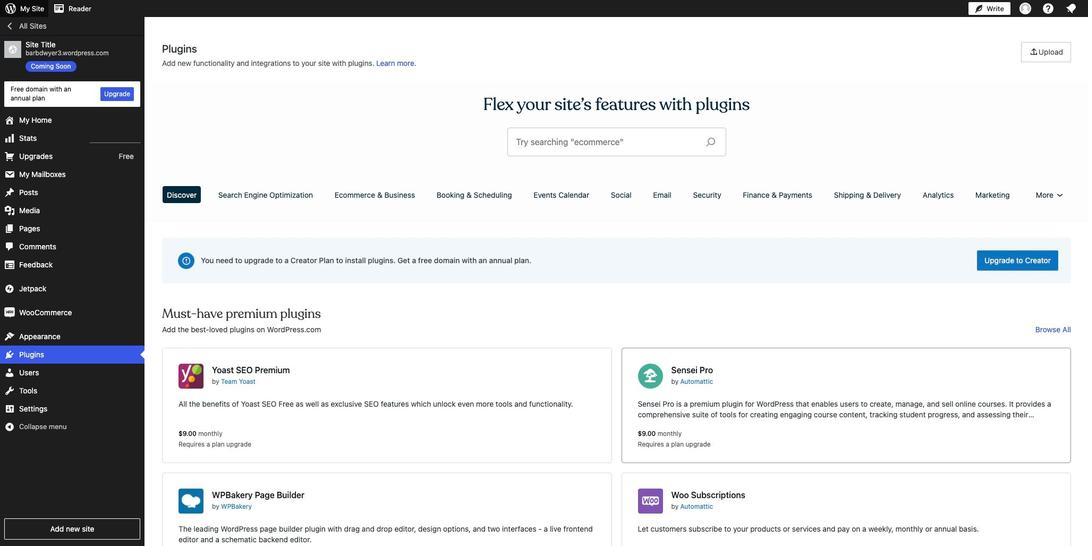 Task type: describe. For each thing, give the bounding box(es) containing it.
2 img image from the top
[[4, 307, 15, 318]]

manage your notifications image
[[1066, 2, 1078, 15]]

highest hourly views 0 image
[[90, 136, 140, 143]]

open search image
[[698, 135, 724, 149]]

Search search field
[[517, 128, 698, 156]]



Task type: vqa. For each thing, say whether or not it's contained in the screenshot.
ADD CUSTOM ADDRESS "link"
no



Task type: locate. For each thing, give the bounding box(es) containing it.
plugin icon image
[[179, 364, 204, 389], [638, 364, 663, 389], [179, 489, 204, 514], [638, 489, 663, 514]]

my profile image
[[1020, 3, 1032, 14]]

1 img image from the top
[[4, 283, 15, 294]]

main content
[[158, 42, 1076, 546]]

1 vertical spatial img image
[[4, 307, 15, 318]]

help image
[[1043, 2, 1055, 15]]

0 vertical spatial img image
[[4, 283, 15, 294]]

img image
[[4, 283, 15, 294], [4, 307, 15, 318]]

None search field
[[508, 128, 726, 156]]



